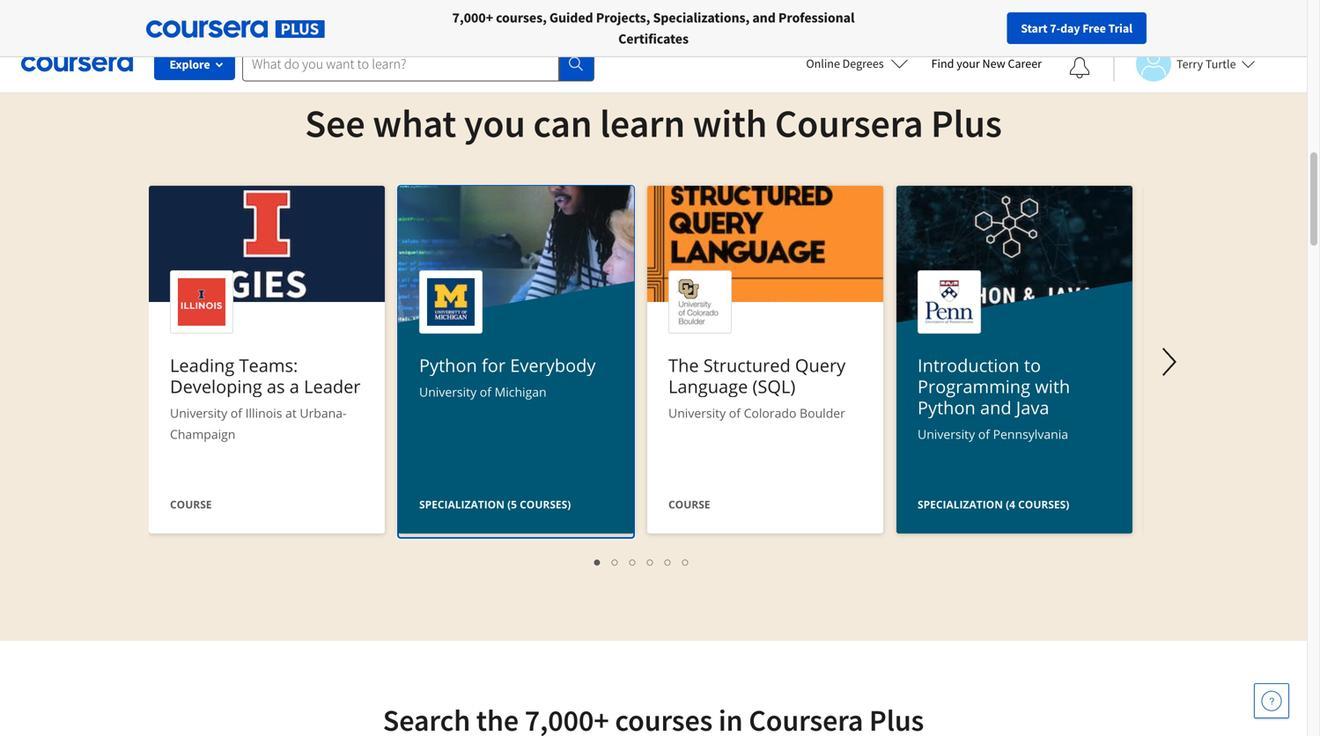 Task type: vqa. For each thing, say whether or not it's contained in the screenshot.
Ask Questions To Make Data-Driven Decisions
no



Task type: describe. For each thing, give the bounding box(es) containing it.
banner navigation
[[14, 0, 496, 48]]

boulder
[[800, 405, 845, 421]]

courses,
[[496, 9, 547, 26]]

python inside python for everybody university of michigan
[[419, 353, 477, 377]]

degrees
[[843, 55, 884, 71]]

of inside python for everybody university of michigan
[[480, 384, 491, 400]]

(sql)
[[753, 374, 796, 399]]

as
[[267, 374, 285, 399]]

(5
[[507, 497, 517, 512]]

structured
[[703, 353, 791, 377]]

find
[[931, 55, 954, 71]]

with inside "introduction to programming with python and java university of pennsylvania"
[[1035, 374, 1070, 399]]

teams:
[[239, 353, 298, 377]]

a
[[290, 374, 299, 399]]

trial
[[1108, 20, 1133, 36]]

3
[[630, 553, 637, 570]]

leading
[[170, 353, 235, 377]]

introduction
[[918, 353, 1020, 377]]

course for the structured query language (sql)
[[668, 497, 710, 512]]

1 button
[[589, 551, 607, 572]]

to
[[1024, 353, 1041, 377]]

university inside leading teams: developing as a leader university of illinois at urbana- champaign
[[170, 405, 227, 421]]

and for specializations,
[[752, 9, 776, 26]]

leading teams: developing as a leader. university of illinois at urbana-champaign. course element
[[149, 186, 385, 538]]

specialization (4 courses)
[[918, 497, 1069, 512]]

for for universities
[[261, 9, 280, 26]]

explore
[[170, 56, 210, 72]]

specialization for python
[[918, 497, 1003, 512]]

everybody
[[510, 353, 596, 377]]

businesses
[[168, 9, 232, 26]]

of inside "introduction to programming with python and java university of pennsylvania"
[[978, 426, 990, 443]]

for universities
[[261, 9, 352, 26]]

1
[[594, 553, 602, 570]]

7,000+
[[452, 9, 493, 26]]

python for everybody university of michigan
[[419, 353, 596, 400]]

5
[[665, 553, 672, 570]]

6
[[683, 553, 690, 570]]

terry turtle button
[[1113, 46, 1255, 81]]

coursera image
[[21, 50, 133, 78]]

what
[[373, 99, 456, 148]]

learn
[[600, 99, 685, 148]]

university inside the structured query language (sql) university of colorado boulder
[[668, 405, 726, 421]]

the
[[668, 353, 699, 377]]

terry
[[1177, 56, 1203, 72]]

What do you want to learn? text field
[[242, 46, 559, 81]]

you
[[464, 99, 526, 148]]

start 7-day free trial
[[1021, 20, 1133, 36]]

guided
[[549, 9, 593, 26]]

list containing 1
[[158, 551, 1126, 572]]

of inside the structured query language (sql) university of colorado boulder
[[729, 405, 741, 421]]

python for everybody. university of michigan. specialization (5 courses) element
[[398, 186, 634, 671]]

at
[[285, 405, 297, 421]]

java
[[1016, 395, 1049, 420]]

universities
[[283, 9, 352, 26]]

language
[[668, 374, 748, 399]]

of inside leading teams: developing as a leader university of illinois at urbana- champaign
[[231, 405, 242, 421]]

query
[[795, 353, 846, 377]]

urbana-
[[300, 405, 347, 421]]

find your new career link
[[923, 53, 1051, 75]]

help center image
[[1261, 690, 1282, 712]]

2
[[612, 553, 619, 570]]



Task type: locate. For each thing, give the bounding box(es) containing it.
introduction to programming with python and java. university of pennsylvania. specialization (4 courses) element
[[897, 186, 1133, 671]]

projects,
[[596, 9, 650, 26]]

python left for in the left of the page
[[419, 353, 477, 377]]

courses) for and
[[1018, 497, 1069, 512]]

0 horizontal spatial python
[[419, 353, 477, 377]]

your
[[957, 55, 980, 71]]

specialization for of
[[419, 497, 505, 512]]

colorado
[[744, 405, 797, 421]]

online degrees
[[806, 55, 884, 71]]

introduction to programming with python and java university of pennsylvania
[[918, 353, 1070, 443]]

2 button
[[607, 551, 624, 572]]

and for python
[[980, 395, 1012, 420]]

university
[[419, 384, 477, 400], [170, 405, 227, 421], [668, 405, 726, 421], [918, 426, 975, 443]]

0 horizontal spatial with
[[693, 99, 767, 148]]

university left michigan
[[419, 384, 477, 400]]

python down introduction
[[918, 395, 976, 420]]

4
[[647, 553, 654, 570]]

can
[[533, 99, 592, 148]]

for for businesses
[[146, 9, 165, 26]]

programming
[[918, 374, 1030, 399]]

governments
[[399, 9, 481, 26]]

1 specialization from the left
[[419, 497, 505, 512]]

0 horizontal spatial specialization
[[419, 497, 505, 512]]

course down champaign
[[170, 497, 212, 512]]

coursera
[[775, 99, 923, 148]]

plus
[[931, 99, 1002, 148]]

(4
[[1006, 497, 1015, 512]]

with right learn
[[693, 99, 767, 148]]

specializations,
[[653, 9, 750, 26]]

1 horizontal spatial course
[[668, 497, 710, 512]]

explore button
[[154, 48, 235, 80]]

and left the java at the bottom of the page
[[980, 395, 1012, 420]]

professional
[[778, 9, 855, 26]]

python
[[419, 353, 477, 377], [918, 395, 976, 420]]

show notifications image
[[1069, 57, 1090, 78]]

7-
[[1050, 20, 1060, 36]]

leading teams: developing as a leader university of illinois at urbana- champaign
[[170, 353, 361, 443]]

of left colorado
[[729, 405, 741, 421]]

pennsylvania
[[993, 426, 1068, 443]]

1 horizontal spatial with
[[1035, 374, 1070, 399]]

courses) right (4
[[1018, 497, 1069, 512]]

free
[[1083, 20, 1106, 36]]

next slide image
[[1148, 341, 1191, 383]]

1 for from the left
[[146, 9, 165, 26]]

and inside "introduction to programming with python and java university of pennsylvania"
[[980, 395, 1012, 420]]

day
[[1060, 20, 1080, 36]]

1 horizontal spatial for
[[261, 9, 280, 26]]

courses) inside introduction to programming with python and java. university of pennsylvania. specialization (4 courses) element
[[1018, 497, 1069, 512]]

specialization left (4
[[918, 497, 1003, 512]]

for businesses
[[146, 9, 232, 26]]

2 specialization from the left
[[918, 497, 1003, 512]]

start 7-day free trial button
[[1007, 12, 1147, 44]]

certificates
[[618, 30, 689, 48]]

coursera plus image
[[146, 20, 325, 38]]

and left professional
[[752, 9, 776, 26]]

developing
[[170, 374, 262, 399]]

courses) for michigan
[[520, 497, 571, 512]]

new
[[982, 55, 1005, 71]]

0 vertical spatial and
[[752, 9, 776, 26]]

turtle
[[1206, 56, 1236, 72]]

start
[[1021, 20, 1048, 36]]

illinois
[[245, 405, 282, 421]]

2 courses) from the left
[[1018, 497, 1069, 512]]

1 vertical spatial and
[[980, 395, 1012, 420]]

course for leading teams: developing as a leader
[[170, 497, 212, 512]]

0 horizontal spatial for
[[146, 9, 165, 26]]

career
[[1008, 55, 1042, 71]]

with
[[693, 99, 767, 148], [1035, 374, 1070, 399]]

2 for from the left
[[261, 9, 280, 26]]

find your new career
[[931, 55, 1042, 71]]

online
[[806, 55, 840, 71]]

for
[[482, 353, 506, 377]]

3 button
[[624, 551, 642, 572]]

1 horizontal spatial and
[[980, 395, 1012, 420]]

course up 6
[[668, 497, 710, 512]]

0 vertical spatial python
[[419, 353, 477, 377]]

university inside "introduction to programming with python and java university of pennsylvania"
[[918, 426, 975, 443]]

0 horizontal spatial course
[[170, 497, 212, 512]]

4 button
[[642, 551, 660, 572]]

courses)
[[520, 497, 571, 512], [1018, 497, 1069, 512]]

1 vertical spatial with
[[1035, 374, 1070, 399]]

1 vertical spatial python
[[918, 395, 976, 420]]

for
[[146, 9, 165, 26], [261, 9, 280, 26]]

1 courses) from the left
[[520, 497, 571, 512]]

terry turtle
[[1177, 56, 1236, 72]]

online degrees button
[[792, 44, 923, 83]]

0 vertical spatial with
[[693, 99, 767, 148]]

and inside 7,000+ courses, guided projects, specializations, and professional certificates
[[752, 9, 776, 26]]

the structured query language (sql) university of colorado boulder
[[668, 353, 846, 421]]

of
[[480, 384, 491, 400], [231, 405, 242, 421], [729, 405, 741, 421], [978, 426, 990, 443]]

specialization left (5
[[419, 497, 505, 512]]

None search field
[[242, 46, 594, 81]]

1 horizontal spatial courses)
[[1018, 497, 1069, 512]]

0 horizontal spatial and
[[752, 9, 776, 26]]

of left pennsylvania
[[978, 426, 990, 443]]

for left businesses
[[146, 9, 165, 26]]

leader
[[304, 374, 361, 399]]

michigan
[[495, 384, 547, 400]]

see what you can learn with coursera plus
[[305, 99, 1002, 148]]

course
[[170, 497, 212, 512], [668, 497, 710, 512]]

the structured query language (sql). university of colorado boulder. course element
[[647, 186, 883, 538]]

courses) right (5
[[520, 497, 571, 512]]

champaign
[[170, 426, 236, 443]]

university down 'programming'
[[918, 426, 975, 443]]

7,000+ courses, guided projects, specializations, and professional certificates
[[452, 9, 855, 48]]

courses) inside python for everybody. university of michigan. specialization (5 courses) element
[[520, 497, 571, 512]]

1 course from the left
[[170, 497, 212, 512]]

and
[[752, 9, 776, 26], [980, 395, 1012, 420]]

1 horizontal spatial python
[[918, 395, 976, 420]]

2 course from the left
[[668, 497, 710, 512]]

5 button
[[660, 551, 677, 572]]

specialization (5 courses)
[[419, 497, 571, 512]]

for left the universities
[[261, 9, 280, 26]]

of left illinois
[[231, 405, 242, 421]]

1 horizontal spatial specialization
[[918, 497, 1003, 512]]

of down for in the left of the page
[[480, 384, 491, 400]]

university up champaign
[[170, 405, 227, 421]]

university down "language"
[[668, 405, 726, 421]]

university inside python for everybody university of michigan
[[419, 384, 477, 400]]

list
[[158, 551, 1126, 572]]

see
[[305, 99, 365, 148]]

governments link
[[373, 0, 488, 35]]

with up pennsylvania
[[1035, 374, 1070, 399]]

specialization
[[419, 497, 505, 512], [918, 497, 1003, 512]]

0 horizontal spatial courses)
[[520, 497, 571, 512]]

python inside "introduction to programming with python and java university of pennsylvania"
[[918, 395, 976, 420]]

6 button
[[677, 551, 695, 572]]



